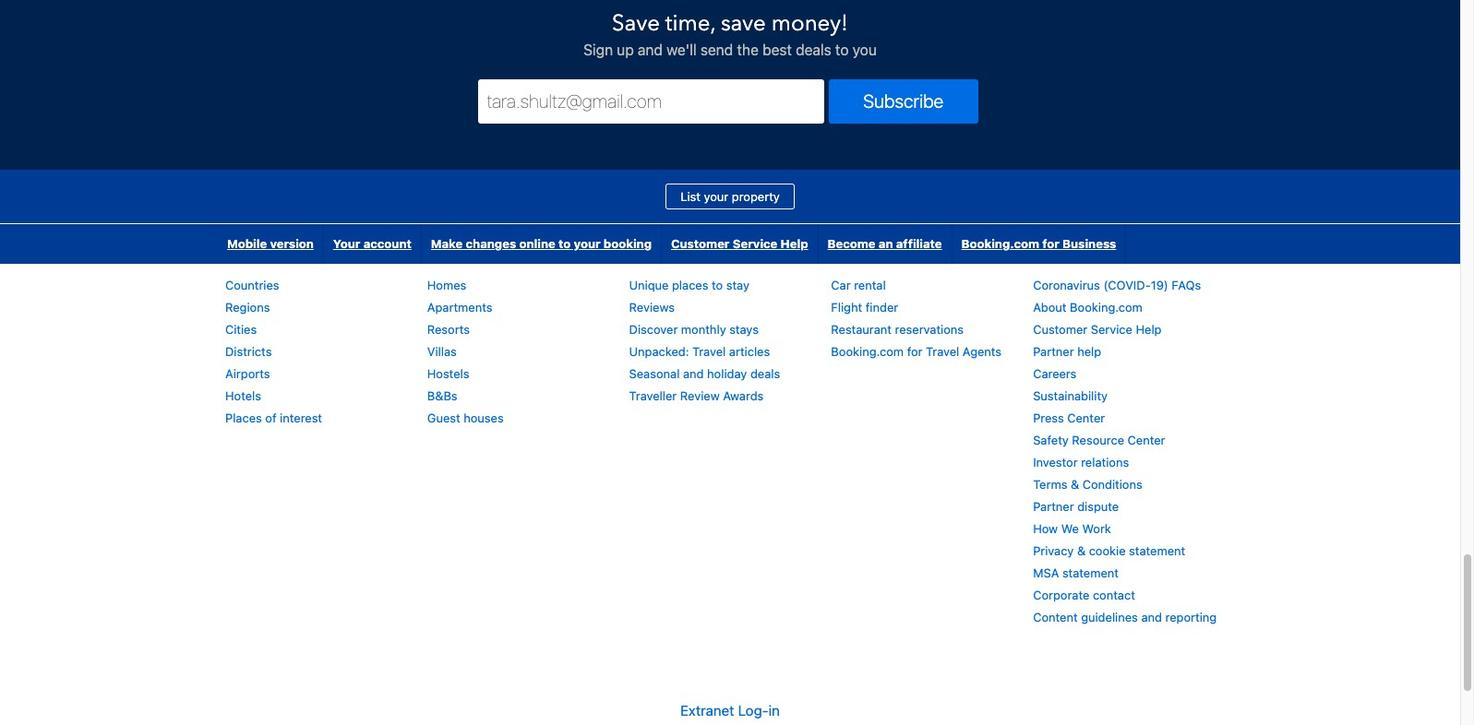 Task type: describe. For each thing, give the bounding box(es) containing it.
for inside navigation
[[1043, 236, 1060, 251]]

send
[[701, 42, 734, 58]]

travel inside unique places to stay reviews discover monthly stays unpacked: travel articles seasonal and holiday deals traveller review awards
[[693, 344, 726, 359]]

become an affiliate
[[828, 236, 943, 251]]

coronavirus (covid-19) faqs link
[[1034, 278, 1202, 293]]

places
[[672, 278, 709, 293]]

best
[[763, 42, 792, 58]]

extranet log-in link
[[681, 688, 780, 726]]

1 vertical spatial statement
[[1063, 566, 1119, 581]]

Your email address email field
[[478, 79, 825, 124]]

restaurant reservations link
[[832, 322, 964, 337]]

list your property link
[[666, 184, 795, 210]]

villas
[[427, 344, 457, 359]]

safety resource center link
[[1034, 433, 1166, 448]]

agents
[[963, 344, 1002, 359]]

list your property
[[681, 189, 780, 204]]

countries
[[225, 278, 279, 293]]

review
[[680, 389, 720, 404]]

online
[[519, 236, 556, 251]]

sustainability link
[[1034, 389, 1108, 404]]

the
[[737, 42, 759, 58]]

rental
[[854, 278, 886, 293]]

flight
[[832, 300, 863, 315]]

1 vertical spatial customer service help link
[[1034, 322, 1162, 337]]

1 horizontal spatial statement
[[1130, 544, 1186, 559]]

2 partner from the top
[[1034, 500, 1075, 514]]

customer inside navigation
[[671, 236, 730, 251]]

mobile version
[[227, 236, 314, 251]]

to inside save time, save money! sign up and we'll send the best deals to you
[[836, 42, 849, 58]]

to inside unique places to stay reviews discover monthly stays unpacked: travel articles seasonal and holiday deals traveller review awards
[[712, 278, 723, 293]]

make changes online to your booking link
[[422, 224, 661, 264]]

subscribe button
[[829, 79, 978, 124]]

articles
[[729, 344, 770, 359]]

how
[[1034, 522, 1058, 537]]

become
[[828, 236, 876, 251]]

about
[[1034, 300, 1067, 315]]

msa
[[1034, 566, 1060, 581]]

booking.com inside the coronavirus (covid-19) faqs about booking.com customer service help partner help careers sustainability press center safety resource center investor relations terms & conditions partner dispute how we work privacy & cookie statement msa statement corporate contact content guidelines and reporting
[[1070, 300, 1143, 315]]

for inside car rental flight finder restaurant reservations booking.com for travel agents
[[908, 344, 923, 359]]

changes
[[466, 236, 516, 251]]

reporting
[[1166, 610, 1217, 625]]

to inside navigation
[[559, 236, 571, 251]]

log-
[[738, 703, 769, 720]]

booking.com for business link
[[953, 224, 1126, 264]]

your
[[333, 236, 361, 251]]

money!
[[772, 8, 849, 39]]

we
[[1062, 522, 1079, 537]]

1 vertical spatial &
[[1078, 544, 1086, 559]]

service inside the coronavirus (covid-19) faqs about booking.com customer service help partner help careers sustainability press center safety resource center investor relations terms & conditions partner dispute how we work privacy & cookie statement msa statement corporate contact content guidelines and reporting
[[1091, 322, 1133, 337]]

guidelines
[[1082, 610, 1139, 625]]

villas link
[[427, 344, 457, 359]]

privacy & cookie statement link
[[1034, 544, 1186, 559]]

make
[[431, 236, 463, 251]]

unpacked:
[[629, 344, 689, 359]]

stay
[[727, 278, 750, 293]]

(covid-
[[1104, 278, 1151, 293]]

save time, save money! sign up and we'll send the best deals to you
[[584, 8, 877, 58]]

help inside navigation
[[781, 236, 809, 251]]

flight finder link
[[832, 300, 899, 315]]

conditions
[[1083, 477, 1143, 492]]

service inside navigation
[[733, 236, 778, 251]]

booking.com for travel agents link
[[832, 344, 1002, 359]]

msa statement link
[[1034, 566, 1119, 581]]

guest houses link
[[427, 411, 504, 426]]

and inside unique places to stay reviews discover monthly stays unpacked: travel articles seasonal and holiday deals traveller review awards
[[683, 367, 704, 381]]

unique places to stay link
[[629, 278, 750, 293]]

become an affiliate link
[[819, 224, 952, 264]]

booking
[[604, 236, 652, 251]]

discover monthly stays link
[[629, 322, 759, 337]]

resorts
[[427, 322, 470, 337]]

mobile
[[227, 236, 267, 251]]

your inside navigation
[[574, 236, 601, 251]]

resource
[[1073, 433, 1125, 448]]

reservations
[[895, 322, 964, 337]]

reviews link
[[629, 300, 675, 315]]

hostels link
[[427, 367, 470, 381]]

and inside the coronavirus (covid-19) faqs about booking.com customer service help partner help careers sustainability press center safety resource center investor relations terms & conditions partner dispute how we work privacy & cookie statement msa statement corporate contact content guidelines and reporting
[[1142, 610, 1163, 625]]

car rental flight finder restaurant reservations booking.com for travel agents
[[832, 278, 1002, 359]]

corporate contact link
[[1034, 588, 1136, 603]]

list
[[681, 189, 701, 204]]

about booking.com link
[[1034, 300, 1143, 315]]

privacy
[[1034, 544, 1074, 559]]

coronavirus
[[1034, 278, 1101, 293]]

affiliate
[[897, 236, 943, 251]]

careers link
[[1034, 367, 1077, 381]]

cookie
[[1089, 544, 1126, 559]]

car rental link
[[832, 278, 886, 293]]

extranet log-in
[[681, 703, 780, 720]]



Task type: locate. For each thing, give the bounding box(es) containing it.
airports link
[[225, 367, 270, 381]]

deals inside save time, save money! sign up and we'll send the best deals to you
[[796, 42, 832, 58]]

how we work link
[[1034, 522, 1112, 537]]

0 horizontal spatial for
[[908, 344, 923, 359]]

0 vertical spatial partner
[[1034, 344, 1075, 359]]

0 horizontal spatial booking.com
[[832, 344, 904, 359]]

0 vertical spatial help
[[781, 236, 809, 251]]

traveller
[[629, 389, 677, 404]]

1 travel from the left
[[693, 344, 726, 359]]

customer up the "partner help" link
[[1034, 322, 1088, 337]]

1 vertical spatial and
[[683, 367, 704, 381]]

we'll
[[667, 42, 697, 58]]

0 horizontal spatial to
[[559, 236, 571, 251]]

booking.com up coronavirus
[[962, 236, 1040, 251]]

customer service help link up help
[[1034, 322, 1162, 337]]

guest
[[427, 411, 460, 426]]

seasonal and holiday deals link
[[629, 367, 781, 381]]

your right list
[[704, 189, 729, 204]]

travel up seasonal and holiday deals link
[[693, 344, 726, 359]]

booking.com down restaurant on the right
[[832, 344, 904, 359]]

hotels link
[[225, 389, 261, 404]]

make changes online to your booking
[[431, 236, 652, 251]]

1 horizontal spatial your
[[704, 189, 729, 204]]

safety
[[1034, 433, 1069, 448]]

to left stay
[[712, 278, 723, 293]]

booking.com down coronavirus (covid-19) faqs link at the top right
[[1070, 300, 1143, 315]]

& up msa statement link
[[1078, 544, 1086, 559]]

2 travel from the left
[[926, 344, 960, 359]]

statement right the cookie
[[1130, 544, 1186, 559]]

b&bs
[[427, 389, 458, 404]]

deals down money! on the top
[[796, 42, 832, 58]]

travel inside car rental flight finder restaurant reservations booking.com for travel agents
[[926, 344, 960, 359]]

traveller review awards link
[[629, 389, 764, 404]]

1 vertical spatial service
[[1091, 322, 1133, 337]]

houses
[[464, 411, 504, 426]]

0 horizontal spatial deals
[[751, 367, 781, 381]]

press
[[1034, 411, 1065, 426]]

car
[[832, 278, 851, 293]]

up
[[617, 42, 634, 58]]

customer service help link
[[662, 224, 818, 264], [1034, 322, 1162, 337]]

1 vertical spatial customer
[[1034, 322, 1088, 337]]

0 horizontal spatial and
[[638, 42, 663, 58]]

0 vertical spatial for
[[1043, 236, 1060, 251]]

extranet
[[681, 703, 735, 720]]

reviews
[[629, 300, 675, 315]]

your account
[[333, 236, 412, 251]]

countries regions cities districts airports hotels places of interest
[[225, 278, 322, 426]]

1 horizontal spatial deals
[[796, 42, 832, 58]]

0 vertical spatial statement
[[1130, 544, 1186, 559]]

version
[[270, 236, 314, 251]]

0 vertical spatial customer
[[671, 236, 730, 251]]

help down 19)
[[1136, 322, 1162, 337]]

statement up the corporate contact link
[[1063, 566, 1119, 581]]

your left booking
[[574, 236, 601, 251]]

booking.com
[[962, 236, 1040, 251], [1070, 300, 1143, 315], [832, 344, 904, 359]]

coronavirus (covid-19) faqs about booking.com customer service help partner help careers sustainability press center safety resource center investor relations terms & conditions partner dispute how we work privacy & cookie statement msa statement corporate contact content guidelines and reporting
[[1034, 278, 1217, 625]]

0 horizontal spatial statement
[[1063, 566, 1119, 581]]

hostels
[[427, 367, 470, 381]]

center up resource
[[1068, 411, 1106, 426]]

and inside save time, save money! sign up and we'll send the best deals to you
[[638, 42, 663, 58]]

1 vertical spatial booking.com
[[1070, 300, 1143, 315]]

to right online at the top of the page
[[559, 236, 571, 251]]

for left the business
[[1043, 236, 1060, 251]]

monthly
[[681, 322, 726, 337]]

1 horizontal spatial service
[[1091, 322, 1133, 337]]

and left reporting
[[1142, 610, 1163, 625]]

relations
[[1082, 455, 1130, 470]]

0 vertical spatial customer service help link
[[662, 224, 818, 264]]

stays
[[730, 322, 759, 337]]

0 horizontal spatial customer
[[671, 236, 730, 251]]

investor
[[1034, 455, 1078, 470]]

0 vertical spatial to
[[836, 42, 849, 58]]

subscribe
[[864, 91, 944, 112]]

1 vertical spatial center
[[1128, 433, 1166, 448]]

homes link
[[427, 278, 467, 293]]

hotels
[[225, 389, 261, 404]]

deals inside unique places to stay reviews discover monthly stays unpacked: travel articles seasonal and holiday deals traveller review awards
[[751, 367, 781, 381]]

0 horizontal spatial center
[[1068, 411, 1106, 426]]

1 vertical spatial deals
[[751, 367, 781, 381]]

2 vertical spatial and
[[1142, 610, 1163, 625]]

help left become
[[781, 236, 809, 251]]

business
[[1063, 236, 1117, 251]]

& up partner dispute link
[[1071, 477, 1080, 492]]

2 vertical spatial to
[[712, 278, 723, 293]]

unique
[[629, 278, 669, 293]]

1 horizontal spatial for
[[1043, 236, 1060, 251]]

1 vertical spatial your
[[574, 236, 601, 251]]

travel
[[693, 344, 726, 359], [926, 344, 960, 359]]

partner down terms
[[1034, 500, 1075, 514]]

unique places to stay reviews discover monthly stays unpacked: travel articles seasonal and holiday deals traveller review awards
[[629, 278, 781, 404]]

deals down articles
[[751, 367, 781, 381]]

partner up careers link
[[1034, 344, 1075, 359]]

1 vertical spatial for
[[908, 344, 923, 359]]

service up help
[[1091, 322, 1133, 337]]

0 vertical spatial and
[[638, 42, 663, 58]]

0 vertical spatial service
[[733, 236, 778, 251]]

interest
[[280, 411, 322, 426]]

b&bs link
[[427, 389, 458, 404]]

0 horizontal spatial help
[[781, 236, 809, 251]]

apartments
[[427, 300, 493, 315]]

and right 'up'
[[638, 42, 663, 58]]

1 horizontal spatial travel
[[926, 344, 960, 359]]

customer up places at the left
[[671, 236, 730, 251]]

unpacked: travel articles link
[[629, 344, 770, 359]]

2 vertical spatial booking.com
[[832, 344, 904, 359]]

0 vertical spatial booking.com
[[962, 236, 1040, 251]]

content guidelines and reporting link
[[1034, 610, 1217, 625]]

awards
[[723, 389, 764, 404]]

1 vertical spatial help
[[1136, 322, 1162, 337]]

navigation containing mobile version
[[218, 224, 1127, 264]]

1 horizontal spatial customer
[[1034, 322, 1088, 337]]

help inside the coronavirus (covid-19) faqs about booking.com customer service help partner help careers sustainability press center safety resource center investor relations terms & conditions partner dispute how we work privacy & cookie statement msa statement corporate contact content guidelines and reporting
[[1136, 322, 1162, 337]]

for down reservations
[[908, 344, 923, 359]]

navigation
[[218, 224, 1127, 264]]

partner help link
[[1034, 344, 1102, 359]]

to
[[836, 42, 849, 58], [559, 236, 571, 251], [712, 278, 723, 293]]

dispute
[[1078, 500, 1119, 514]]

0 vertical spatial &
[[1071, 477, 1080, 492]]

restaurant
[[832, 322, 892, 337]]

terms & conditions link
[[1034, 477, 1143, 492]]

service up stay
[[733, 236, 778, 251]]

save
[[721, 8, 766, 39]]

places
[[225, 411, 262, 426]]

districts
[[225, 344, 272, 359]]

to left you
[[836, 42, 849, 58]]

travel down reservations
[[926, 344, 960, 359]]

customer
[[671, 236, 730, 251], [1034, 322, 1088, 337]]

1 horizontal spatial and
[[683, 367, 704, 381]]

an
[[879, 236, 894, 251]]

1 horizontal spatial to
[[712, 278, 723, 293]]

0 horizontal spatial travel
[[693, 344, 726, 359]]

seasonal
[[629, 367, 680, 381]]

terms
[[1034, 477, 1068, 492]]

0 vertical spatial your
[[704, 189, 729, 204]]

1 horizontal spatial center
[[1128, 433, 1166, 448]]

customer inside the coronavirus (covid-19) faqs about booking.com customer service help partner help careers sustainability press center safety resource center investor relations terms & conditions partner dispute how we work privacy & cookie statement msa statement corporate contact content guidelines and reporting
[[1034, 322, 1088, 337]]

account
[[364, 236, 412, 251]]

partner dispute link
[[1034, 500, 1119, 514]]

1 horizontal spatial help
[[1136, 322, 1162, 337]]

2 horizontal spatial to
[[836, 42, 849, 58]]

mobile version link
[[218, 224, 323, 264]]

apartments link
[[427, 300, 493, 315]]

booking.com for business
[[962, 236, 1117, 251]]

cities link
[[225, 322, 257, 337]]

1 partner from the top
[[1034, 344, 1075, 359]]

property
[[732, 189, 780, 204]]

places of interest link
[[225, 411, 322, 426]]

help
[[1078, 344, 1102, 359]]

faqs
[[1172, 278, 1202, 293]]

holiday
[[707, 367, 747, 381]]

districts link
[[225, 344, 272, 359]]

help
[[781, 236, 809, 251], [1136, 322, 1162, 337]]

homes
[[427, 278, 467, 293]]

0 horizontal spatial service
[[733, 236, 778, 251]]

booking.com inside navigation
[[962, 236, 1040, 251]]

1 vertical spatial partner
[[1034, 500, 1075, 514]]

2 horizontal spatial and
[[1142, 610, 1163, 625]]

for
[[1043, 236, 1060, 251], [908, 344, 923, 359]]

0 horizontal spatial your
[[574, 236, 601, 251]]

center up relations
[[1128, 433, 1166, 448]]

cities
[[225, 322, 257, 337]]

0 vertical spatial center
[[1068, 411, 1106, 426]]

booking.com inside car rental flight finder restaurant reservations booking.com for travel agents
[[832, 344, 904, 359]]

1 horizontal spatial customer service help link
[[1034, 322, 1162, 337]]

customer service help link up stay
[[662, 224, 818, 264]]

investor relations link
[[1034, 455, 1130, 470]]

in
[[769, 703, 780, 720]]

0 horizontal spatial customer service help link
[[662, 224, 818, 264]]

1 horizontal spatial booking.com
[[962, 236, 1040, 251]]

2 horizontal spatial booking.com
[[1070, 300, 1143, 315]]

1 vertical spatial to
[[559, 236, 571, 251]]

and up "traveller review awards" link
[[683, 367, 704, 381]]

0 vertical spatial deals
[[796, 42, 832, 58]]



Task type: vqa. For each thing, say whether or not it's contained in the screenshot.
top (St.
no



